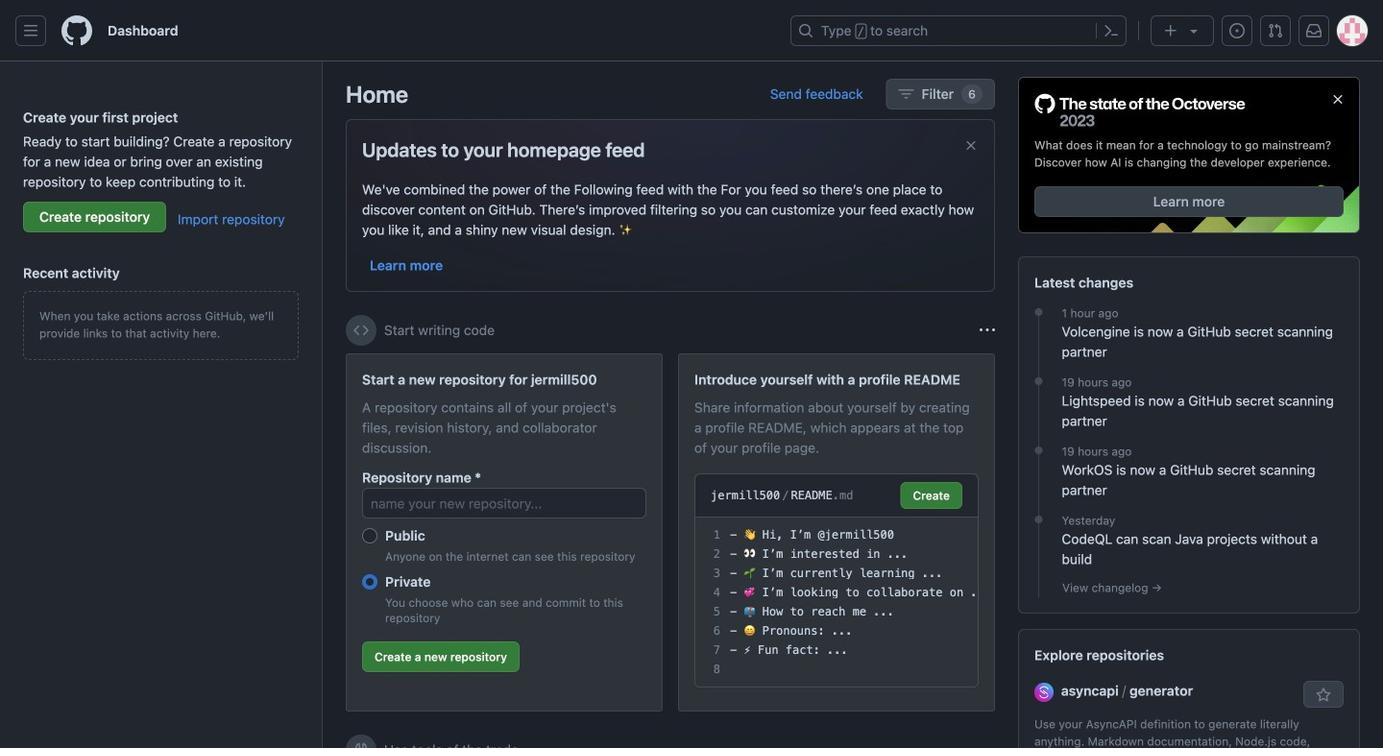 Task type: vqa. For each thing, say whether or not it's contained in the screenshot.
Why am I seeing this? image
yes



Task type: locate. For each thing, give the bounding box(es) containing it.
0 vertical spatial dot fill image
[[1031, 374, 1047, 389]]

tools image
[[354, 743, 369, 748]]

1 vertical spatial dot fill image
[[1031, 443, 1047, 458]]

None radio
[[362, 528, 378, 544]]

x image
[[964, 138, 979, 153]]

@asyncapi profile image
[[1035, 683, 1054, 702]]

None radio
[[362, 575, 378, 590]]

2 dot fill image from the top
[[1031, 512, 1047, 528]]

dot fill image
[[1031, 374, 1047, 389], [1031, 443, 1047, 458]]

close image
[[1331, 92, 1346, 107]]

introduce yourself with a profile readme element
[[678, 354, 995, 712]]

dot fill image
[[1031, 305, 1047, 320], [1031, 512, 1047, 528]]

homepage image
[[61, 15, 92, 46]]

why am i seeing this? image
[[980, 323, 995, 338]]

filter image
[[899, 86, 914, 102]]

issue opened image
[[1230, 23, 1245, 38]]

None submit
[[901, 482, 963, 509]]

start a new repository element
[[346, 354, 663, 712]]

1 vertical spatial dot fill image
[[1031, 512, 1047, 528]]

name your new repository... text field
[[362, 488, 647, 519]]

0 vertical spatial dot fill image
[[1031, 305, 1047, 320]]

none radio inside start a new repository "element"
[[362, 528, 378, 544]]



Task type: describe. For each thing, give the bounding box(es) containing it.
1 dot fill image from the top
[[1031, 374, 1047, 389]]

star this repository image
[[1316, 688, 1332, 703]]

command palette image
[[1104, 23, 1119, 38]]

none submit inside the introduce yourself with a profile readme element
[[901, 482, 963, 509]]

plus image
[[1164, 23, 1179, 38]]

code image
[[354, 323, 369, 338]]

github logo image
[[1035, 93, 1246, 129]]

triangle down image
[[1187, 23, 1202, 38]]

explore repositories navigation
[[1018, 629, 1361, 748]]

none radio inside start a new repository "element"
[[362, 575, 378, 590]]

explore element
[[1018, 77, 1361, 748]]

notifications image
[[1307, 23, 1322, 38]]

git pull request image
[[1268, 23, 1284, 38]]

2 dot fill image from the top
[[1031, 443, 1047, 458]]

1 dot fill image from the top
[[1031, 305, 1047, 320]]



